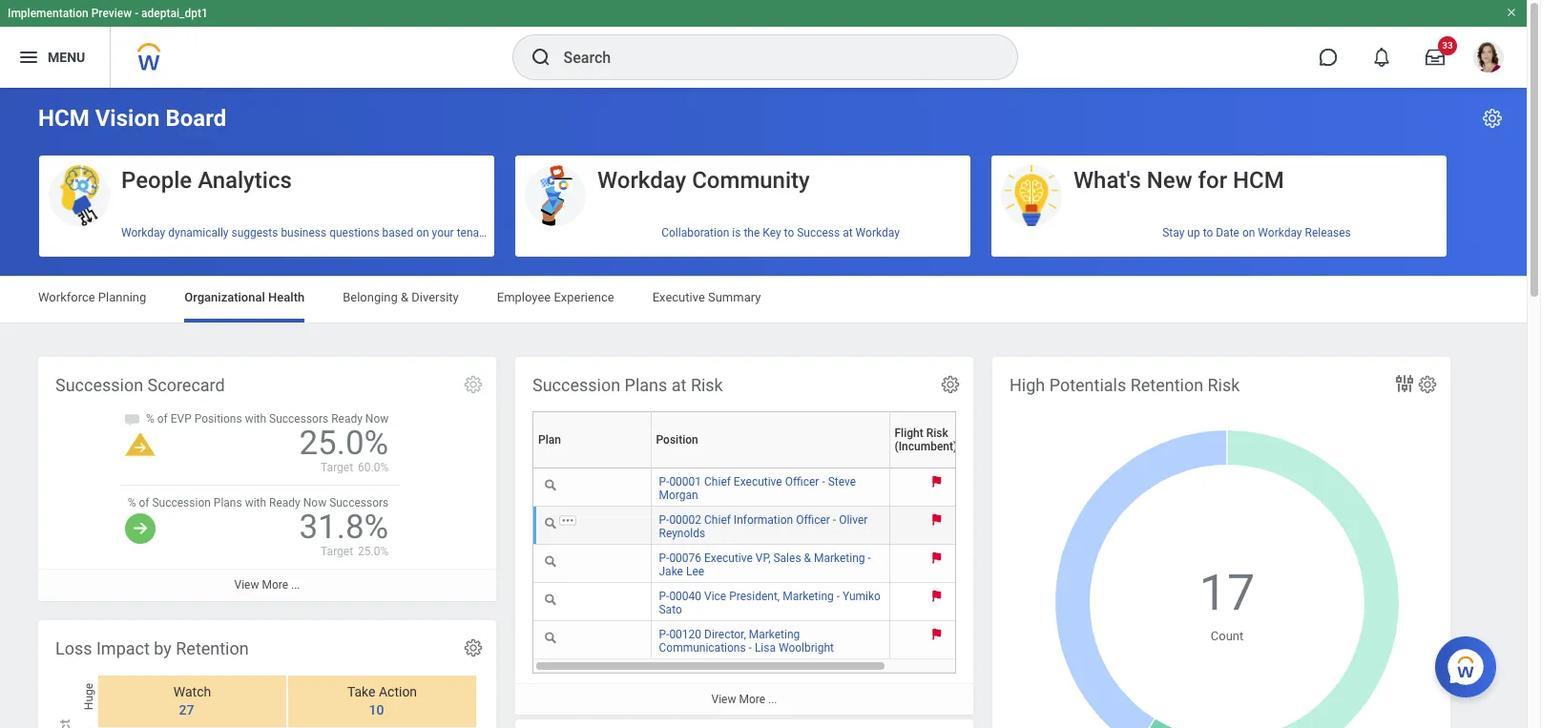 Task type: describe. For each thing, give the bounding box(es) containing it.
workday dynamically suggests business questions based on your tenant link
[[39, 218, 494, 247]]

planning
[[98, 290, 146, 305]]

menu banner
[[0, 0, 1527, 88]]

neutral good image
[[125, 514, 155, 544]]

p- for 00040
[[659, 590, 670, 603]]

p-00040 vice president, marketing - yumiko sato link
[[659, 586, 881, 617]]

risk for high potentials retention risk
[[1208, 375, 1240, 395]]

business
[[281, 226, 327, 239]]

collaboration is the key to success at workday link
[[515, 218, 971, 247]]

implementation
[[8, 7, 88, 20]]

- inside p-00076 executive vp, sales & marketing - jake lee
[[868, 552, 871, 565]]

(incumbent)
[[895, 440, 958, 454]]

position
[[656, 433, 699, 447]]

president,
[[730, 590, 780, 603]]

neutral warning image
[[125, 433, 155, 456]]

hcm vision board
[[38, 105, 226, 132]]

risk inside flight risk (incumbent)
[[927, 427, 949, 440]]

people analytics
[[121, 167, 292, 194]]

p- for 00001
[[659, 476, 670, 489]]

1 on from the left
[[416, 226, 429, 239]]

retention inside 'element'
[[176, 639, 249, 659]]

p-00076 executive vp, sales & marketing - jake lee
[[659, 552, 871, 579]]

p-00002 chief information officer - oliver reynolds link
[[659, 510, 868, 540]]

10
[[369, 703, 384, 718]]

target for 25.0%
[[321, 461, 353, 475]]

- for p-00120 director, marketing communications - lisa woolbright
[[749, 642, 752, 655]]

view more ... for succession plans at risk
[[712, 693, 778, 707]]

view more ... link for succession scorecard
[[38, 569, 496, 601]]

view for succession plans at risk
[[712, 693, 736, 707]]

position button
[[656, 412, 897, 468]]

0 horizontal spatial now
[[303, 497, 327, 510]]

diversity
[[412, 290, 459, 305]]

analytics
[[198, 167, 292, 194]]

33
[[1443, 40, 1454, 51]]

morgan
[[659, 489, 698, 502]]

with for ready
[[245, 497, 266, 510]]

plans inside the succession scorecard element
[[214, 497, 242, 510]]

menu
[[48, 49, 85, 65]]

director,
[[705, 628, 746, 642]]

suggests
[[231, 226, 278, 239]]

more for succession scorecard
[[262, 579, 288, 592]]

notifications large image
[[1373, 48, 1392, 67]]

00040
[[670, 590, 702, 603]]

watch 27
[[174, 685, 211, 718]]

27
[[179, 703, 194, 718]]

of for succession
[[139, 497, 149, 510]]

officer for executive
[[785, 476, 819, 489]]

% for % of succession plans with ready now successors
[[128, 497, 136, 510]]

huge
[[82, 683, 95, 710]]

what's
[[1074, 167, 1142, 194]]

up
[[1188, 226, 1201, 239]]

plans inside succession plans at risk "element"
[[625, 375, 668, 395]]

0 vertical spatial hcm
[[38, 105, 89, 132]]

communications
[[659, 642, 746, 655]]

succession scorecard
[[55, 375, 225, 395]]

sato
[[659, 603, 682, 617]]

marketing inside p-00120 director, marketing communications - lisa woolbright
[[749, 628, 800, 642]]

scorecard
[[148, 375, 225, 395]]

take
[[347, 685, 376, 700]]

0 vertical spatial successors
[[269, 412, 329, 426]]

... for succession scorecard
[[291, 579, 300, 592]]

count
[[1211, 629, 1244, 643]]

high
[[1010, 375, 1046, 395]]

board
[[166, 105, 226, 132]]

marketing inside p-00040 vice president, marketing - yumiko sato
[[783, 590, 834, 603]]

p-00076 executive vp, sales & marketing - jake lee link
[[659, 548, 871, 579]]

the
[[744, 226, 760, 239]]

00002
[[670, 514, 702, 527]]

view more ... for succession scorecard
[[234, 579, 300, 592]]

00001
[[670, 476, 702, 489]]

with for successors
[[245, 412, 266, 426]]

date
[[1216, 226, 1240, 239]]

configure and view chart data image
[[1394, 372, 1417, 395]]

experience
[[554, 290, 614, 305]]

what's new for hcm
[[1074, 167, 1285, 194]]

00076
[[670, 552, 702, 565]]

p- for 00076
[[659, 552, 670, 565]]

jake
[[659, 565, 683, 579]]

evp
[[171, 412, 192, 426]]

2 on from the left
[[1243, 226, 1256, 239]]

& inside tab list
[[401, 290, 409, 305]]

marketing inside p-00076 executive vp, sales & marketing - jake lee
[[814, 552, 865, 565]]

p-00120 director, marketing communications - lisa woolbright
[[659, 628, 834, 655]]

p-00002 chief information officer - oliver reynolds
[[659, 514, 868, 540]]

oliver
[[839, 514, 868, 527]]

27 button
[[179, 702, 197, 720]]

25.0% target 60.0%
[[299, 424, 389, 475]]

search image
[[529, 46, 552, 69]]

% of succession plans with ready now successors
[[128, 497, 389, 510]]

- for p-00040 vice president, marketing - yumiko sato
[[837, 590, 840, 603]]

success
[[797, 226, 840, 239]]

collaboration
[[662, 226, 730, 239]]

is
[[733, 226, 741, 239]]

questions
[[329, 226, 380, 239]]

people
[[121, 167, 192, 194]]

chief for executive
[[705, 476, 731, 489]]

vp,
[[756, 552, 771, 565]]

1 vertical spatial successors
[[329, 497, 389, 510]]

employee experience
[[497, 290, 614, 305]]

information
[[734, 514, 793, 527]]

menu button
[[0, 27, 110, 88]]

p-00120 director, marketing communications - lisa woolbright link
[[659, 624, 834, 655]]

workday community
[[598, 167, 810, 194]]

configure high potentials retention risk image
[[1418, 374, 1439, 395]]

high potentials retention risk element
[[993, 357, 1451, 728]]

by
[[154, 639, 172, 659]]

potentials
[[1050, 375, 1127, 395]]

preview
[[91, 7, 132, 20]]

25.0% inside 31.8% target 25.0%
[[358, 545, 389, 559]]

your
[[432, 226, 454, 239]]

risk for succession plans at risk
[[691, 375, 723, 395]]

adeptai_dpt1
[[141, 7, 208, 20]]

2 to from the left
[[1203, 226, 1214, 239]]



Task type: locate. For each thing, give the bounding box(es) containing it.
view more ... up are we at risk of an aging workforce? element
[[712, 693, 778, 707]]

community
[[692, 167, 810, 194]]

ready down the 25.0% target 60.0%
[[269, 497, 300, 510]]

0 vertical spatial at
[[843, 226, 853, 239]]

2 p- from the top
[[659, 514, 670, 527]]

succession up neutral warning image
[[55, 375, 143, 395]]

1 to from the left
[[784, 226, 794, 239]]

% up neutral warning image
[[146, 412, 154, 426]]

00120
[[670, 628, 702, 642]]

more down % of succession plans with ready now successors
[[262, 579, 288, 592]]

officer inside p-00001 chief executive officer - steve morgan
[[785, 476, 819, 489]]

view for succession scorecard
[[234, 579, 259, 592]]

0 horizontal spatial of
[[139, 497, 149, 510]]

5 p- from the top
[[659, 628, 670, 642]]

0 horizontal spatial on
[[416, 226, 429, 239]]

officer for information
[[796, 514, 830, 527]]

close environment banner image
[[1506, 7, 1518, 18]]

17 main content
[[0, 88, 1527, 728]]

... inside the succession scorecard element
[[291, 579, 300, 592]]

succession plans at risk element
[[515, 357, 1037, 715]]

view more ... inside the succession scorecard element
[[234, 579, 300, 592]]

workday inside "link"
[[856, 226, 900, 239]]

- left oliver
[[833, 514, 836, 527]]

at right success in the top right of the page
[[843, 226, 853, 239]]

1 horizontal spatial at
[[843, 226, 853, 239]]

0 horizontal spatial hcm
[[38, 105, 89, 132]]

workday dynamically suggests business questions based on your tenant
[[121, 226, 489, 239]]

hcm inside the what's new for hcm button
[[1233, 167, 1285, 194]]

1 vertical spatial officer
[[796, 514, 830, 527]]

1 vertical spatial view
[[712, 693, 736, 707]]

- inside p-00002 chief information officer - oliver reynolds
[[833, 514, 836, 527]]

0 horizontal spatial view
[[234, 579, 259, 592]]

to right key
[[784, 226, 794, 239]]

workday up collaboration
[[598, 167, 687, 194]]

% of evp positions with successors ready now
[[146, 412, 389, 426]]

chief
[[705, 476, 731, 489], [705, 514, 731, 527]]

0 horizontal spatial succession
[[55, 375, 143, 395]]

p- inside p-00120 director, marketing communications - lisa woolbright
[[659, 628, 670, 642]]

0 vertical spatial view
[[234, 579, 259, 592]]

tab list
[[19, 277, 1508, 323]]

1 horizontal spatial view
[[712, 693, 736, 707]]

%
[[146, 412, 154, 426], [128, 497, 136, 510]]

more inside the succession scorecard element
[[262, 579, 288, 592]]

successors down 60.0%
[[329, 497, 389, 510]]

0 horizontal spatial at
[[672, 375, 687, 395]]

- inside p-00120 director, marketing communications - lisa woolbright
[[749, 642, 752, 655]]

tab list containing workforce planning
[[19, 277, 1508, 323]]

marketing down the sales
[[783, 590, 834, 603]]

0 horizontal spatial risk
[[691, 375, 723, 395]]

succession scorecard element
[[38, 357, 496, 601]]

2 vertical spatial marketing
[[749, 628, 800, 642]]

p- down jake
[[659, 590, 670, 603]]

0 horizontal spatial retention
[[176, 639, 249, 659]]

p- down sato
[[659, 628, 670, 642]]

0 horizontal spatial &
[[401, 290, 409, 305]]

0 vertical spatial ready
[[331, 412, 363, 426]]

1 target from the top
[[321, 461, 353, 475]]

now down the 25.0% target 60.0%
[[303, 497, 327, 510]]

1 horizontal spatial &
[[804, 552, 811, 565]]

summary
[[708, 290, 761, 305]]

p- down reynolds
[[659, 552, 670, 565]]

more inside succession plans at risk "element"
[[739, 693, 766, 707]]

... down 31.8% target 25.0%
[[291, 579, 300, 592]]

view more ... link up are we at risk of an aging workforce? element
[[515, 684, 974, 715]]

0 vertical spatial target
[[321, 461, 353, 475]]

workday left releases on the top
[[1258, 226, 1303, 239]]

more
[[262, 579, 288, 592], [739, 693, 766, 707]]

configure succession plans at risk image
[[940, 374, 961, 395]]

officer left the steve
[[785, 476, 819, 489]]

succession up plan 'button'
[[533, 375, 621, 395]]

on
[[416, 226, 429, 239], [1243, 226, 1256, 239]]

1 horizontal spatial now
[[365, 412, 389, 426]]

more for succession plans at risk
[[739, 693, 766, 707]]

stay up to date on workday releases
[[1163, 226, 1352, 239]]

view more ... inside succession plans at risk "element"
[[712, 693, 778, 707]]

1 horizontal spatial of
[[157, 412, 168, 426]]

more up are we at risk of an aging workforce? element
[[739, 693, 766, 707]]

1 horizontal spatial more
[[739, 693, 766, 707]]

1 chief from the top
[[705, 476, 731, 489]]

new
[[1147, 167, 1193, 194]]

1 vertical spatial &
[[804, 552, 811, 565]]

loss impact by retention element
[[38, 620, 496, 728]]

vice
[[705, 590, 727, 603]]

succession for succession plans at risk
[[533, 375, 621, 395]]

executive left summary
[[653, 290, 705, 305]]

health
[[268, 290, 305, 305]]

1 horizontal spatial succession
[[152, 497, 211, 510]]

25.0% up 31.8%
[[299, 424, 389, 463]]

1 vertical spatial marketing
[[783, 590, 834, 603]]

workday inside "button"
[[598, 167, 687, 194]]

view more ... link down % of succession plans with ready now successors
[[38, 569, 496, 601]]

0 vertical spatial officer
[[785, 476, 819, 489]]

target
[[321, 461, 353, 475], [321, 545, 353, 559]]

with
[[245, 412, 266, 426], [245, 497, 266, 510]]

0 vertical spatial ...
[[291, 579, 300, 592]]

p- inside p-00076 executive vp, sales & marketing - jake lee
[[659, 552, 670, 565]]

-
[[135, 7, 139, 20], [822, 476, 825, 489], [833, 514, 836, 527], [868, 552, 871, 565], [837, 590, 840, 603], [749, 642, 752, 655]]

0 vertical spatial chief
[[705, 476, 731, 489]]

1 horizontal spatial ready
[[331, 412, 363, 426]]

1 horizontal spatial to
[[1203, 226, 1214, 239]]

tenant
[[457, 226, 489, 239]]

workforce
[[38, 290, 95, 305]]

0 horizontal spatial view more ...
[[234, 579, 300, 592]]

- right preview
[[135, 7, 139, 20]]

1 vertical spatial %
[[128, 497, 136, 510]]

17
[[1200, 564, 1256, 623]]

1 horizontal spatial view more ...
[[712, 693, 778, 707]]

successors
[[269, 412, 329, 426], [329, 497, 389, 510]]

2 vertical spatial executive
[[705, 552, 753, 565]]

0 vertical spatial view more ... link
[[38, 569, 496, 601]]

1 horizontal spatial view more ... link
[[515, 684, 974, 715]]

executive left vp, on the bottom of the page
[[705, 552, 753, 565]]

0 vertical spatial &
[[401, 290, 409, 305]]

to
[[784, 226, 794, 239], [1203, 226, 1214, 239]]

- for p-00001 chief executive officer - steve morgan
[[822, 476, 825, 489]]

p- inside p-00040 vice president, marketing - yumiko sato
[[659, 590, 670, 603]]

target inside the 25.0% target 60.0%
[[321, 461, 353, 475]]

of
[[157, 412, 168, 426], [139, 497, 149, 510]]

belonging & diversity
[[343, 290, 459, 305]]

1 vertical spatial executive
[[734, 476, 782, 489]]

chief for information
[[705, 514, 731, 527]]

positions
[[194, 412, 242, 426]]

executive
[[653, 290, 705, 305], [734, 476, 782, 489], [705, 552, 753, 565]]

dynamically
[[168, 226, 229, 239]]

chief right 00001
[[705, 476, 731, 489]]

0 horizontal spatial plans
[[214, 497, 242, 510]]

plans up position
[[625, 375, 668, 395]]

at inside "element"
[[672, 375, 687, 395]]

target for 31.8%
[[321, 545, 353, 559]]

marketing
[[814, 552, 865, 565], [783, 590, 834, 603], [749, 628, 800, 642]]

officer left oliver
[[796, 514, 830, 527]]

justify image
[[17, 46, 40, 69]]

0 vertical spatial with
[[245, 412, 266, 426]]

action
[[379, 685, 417, 700]]

1 vertical spatial target
[[321, 545, 353, 559]]

of for evp
[[157, 412, 168, 426]]

1 vertical spatial 25.0%
[[358, 545, 389, 559]]

organizational health
[[184, 290, 305, 305]]

% up neutral good 'icon'
[[128, 497, 136, 510]]

workday community button
[[515, 156, 971, 228]]

& inside p-00076 executive vp, sales & marketing - jake lee
[[804, 552, 811, 565]]

1 horizontal spatial risk
[[927, 427, 949, 440]]

60.0%
[[358, 461, 389, 475]]

configure succession scorecard image
[[463, 374, 484, 395]]

plans
[[625, 375, 668, 395], [214, 497, 242, 510]]

flight risk (incumbent) button
[[895, 427, 979, 454]]

4 p- from the top
[[659, 590, 670, 603]]

0 horizontal spatial view more ... link
[[38, 569, 496, 601]]

succession inside "element"
[[533, 375, 621, 395]]

executive inside p-00001 chief executive officer - steve morgan
[[734, 476, 782, 489]]

of left evp at the left bottom of page
[[157, 412, 168, 426]]

impact
[[96, 639, 150, 659]]

- left the steve
[[822, 476, 825, 489]]

1 vertical spatial of
[[139, 497, 149, 510]]

to right up
[[1203, 226, 1214, 239]]

flight
[[895, 427, 924, 440]]

1 vertical spatial view more ...
[[712, 693, 778, 707]]

1 vertical spatial hcm
[[1233, 167, 1285, 194]]

1 vertical spatial view more ... link
[[515, 684, 974, 715]]

configure loss impact by retention image
[[463, 638, 484, 659]]

workday down people
[[121, 226, 165, 239]]

... inside succession plans at risk "element"
[[768, 693, 778, 707]]

1 vertical spatial retention
[[176, 639, 249, 659]]

1 horizontal spatial retention
[[1131, 375, 1204, 395]]

1 vertical spatial with
[[245, 497, 266, 510]]

target down % of succession plans with ready now successors
[[321, 545, 353, 559]]

1 vertical spatial now
[[303, 497, 327, 510]]

0 vertical spatial %
[[146, 412, 154, 426]]

view up are we at risk of an aging workforce? element
[[712, 693, 736, 707]]

implementation preview -   adeptai_dpt1
[[8, 7, 208, 20]]

plan button
[[538, 412, 658, 468]]

reynolds
[[659, 527, 706, 540]]

view more ... down % of succession plans with ready now successors
[[234, 579, 300, 592]]

with down the % of evp positions with successors ready now
[[245, 497, 266, 510]]

0 horizontal spatial to
[[784, 226, 794, 239]]

- left yumiko
[[837, 590, 840, 603]]

p- inside p-00001 chief executive officer - steve morgan
[[659, 476, 670, 489]]

stay
[[1163, 226, 1185, 239]]

view more ... link
[[38, 569, 496, 601], [515, 684, 974, 715]]

0 vertical spatial retention
[[1131, 375, 1204, 395]]

executive summary
[[653, 290, 761, 305]]

0 vertical spatial executive
[[653, 290, 705, 305]]

of up neutral good 'icon'
[[139, 497, 149, 510]]

% for % of evp positions with successors ready now
[[146, 412, 154, 426]]

0 horizontal spatial successors
[[269, 412, 329, 426]]

key
[[763, 226, 781, 239]]

p- inside p-00002 chief information officer - oliver reynolds
[[659, 514, 670, 527]]

1 horizontal spatial hcm
[[1233, 167, 1285, 194]]

0 horizontal spatial ...
[[291, 579, 300, 592]]

3 p- from the top
[[659, 552, 670, 565]]

- inside menu banner
[[135, 7, 139, 20]]

p- up 00002
[[659, 476, 670, 489]]

1 vertical spatial ...
[[768, 693, 778, 707]]

- up yumiko
[[868, 552, 871, 565]]

2 horizontal spatial risk
[[1208, 375, 1240, 395]]

p- for 00120
[[659, 628, 670, 642]]

2 target from the top
[[321, 545, 353, 559]]

hcm
[[38, 105, 89, 132], [1233, 167, 1285, 194]]

17 count
[[1200, 564, 1256, 643]]

view inside the succession scorecard element
[[234, 579, 259, 592]]

- left lisa
[[749, 642, 752, 655]]

at inside "link"
[[843, 226, 853, 239]]

at
[[843, 226, 853, 239], [672, 375, 687, 395]]

profile logan mcneil image
[[1474, 42, 1504, 76]]

10 button
[[369, 702, 387, 720]]

p-00001 chief executive officer - steve morgan
[[659, 476, 856, 502]]

1 vertical spatial at
[[672, 375, 687, 395]]

1 vertical spatial chief
[[705, 514, 731, 527]]

0 vertical spatial now
[[365, 412, 389, 426]]

chief right 00002
[[705, 514, 731, 527]]

target left 60.0%
[[321, 461, 353, 475]]

woolbright
[[779, 642, 834, 655]]

0 vertical spatial of
[[157, 412, 168, 426]]

1 vertical spatial more
[[739, 693, 766, 707]]

on right date
[[1243, 226, 1256, 239]]

0 vertical spatial view more ...
[[234, 579, 300, 592]]

0 vertical spatial more
[[262, 579, 288, 592]]

0 vertical spatial marketing
[[814, 552, 865, 565]]

stay up to date on workday releases link
[[992, 218, 1447, 247]]

Search Workday  search field
[[564, 36, 978, 78]]

- for p-00002 chief information officer - oliver reynolds
[[833, 514, 836, 527]]

view more ... link for succession plans at risk
[[515, 684, 974, 715]]

succession for succession scorecard
[[55, 375, 143, 395]]

... for succession plans at risk
[[768, 693, 778, 707]]

hcm right for
[[1233, 167, 1285, 194]]

chief inside p-00002 chief information officer - oliver reynolds
[[705, 514, 731, 527]]

1 horizontal spatial plans
[[625, 375, 668, 395]]

employee
[[497, 290, 551, 305]]

... up are we at risk of an aging workforce? element
[[768, 693, 778, 707]]

2 chief from the top
[[705, 514, 731, 527]]

what's new for hcm button
[[992, 156, 1447, 228]]

1 horizontal spatial on
[[1243, 226, 1256, 239]]

- inside p-00040 vice president, marketing - yumiko sato
[[837, 590, 840, 603]]

sales
[[774, 552, 801, 565]]

- inside p-00001 chief executive officer - steve morgan
[[822, 476, 825, 489]]

inbox large image
[[1426, 48, 1445, 67]]

0 vertical spatial 25.0%
[[299, 424, 389, 463]]

tab list inside 17 main content
[[19, 277, 1508, 323]]

marketing down oliver
[[814, 552, 865, 565]]

vision
[[95, 105, 160, 132]]

17 button
[[1200, 560, 1258, 627]]

& right the sales
[[804, 552, 811, 565]]

retention up watch
[[176, 639, 249, 659]]

1 horizontal spatial %
[[146, 412, 154, 426]]

1 vertical spatial plans
[[214, 497, 242, 510]]

1 vertical spatial ready
[[269, 497, 300, 510]]

officer
[[785, 476, 819, 489], [796, 514, 830, 527]]

2 with from the top
[[245, 497, 266, 510]]

0 horizontal spatial ready
[[269, 497, 300, 510]]

p-00001 chief executive officer - steve morgan link
[[659, 472, 856, 502]]

on left your
[[416, 226, 429, 239]]

with right positions
[[245, 412, 266, 426]]

hcm down menu
[[38, 105, 89, 132]]

25.0% down 60.0%
[[358, 545, 389, 559]]

executive inside tab list
[[653, 290, 705, 305]]

configure this page image
[[1482, 107, 1504, 130]]

now up 60.0%
[[365, 412, 389, 426]]

target inside 31.8% target 25.0%
[[321, 545, 353, 559]]

& left diversity
[[401, 290, 409, 305]]

officer inside p-00002 chief information officer - oliver reynolds
[[796, 514, 830, 527]]

yumiko
[[843, 590, 881, 603]]

executive inside p-00076 executive vp, sales & marketing - jake lee
[[705, 552, 753, 565]]

are we at risk of an aging workforce? element
[[515, 720, 974, 728]]

workforce planning
[[38, 290, 146, 305]]

0 vertical spatial plans
[[625, 375, 668, 395]]

&
[[401, 290, 409, 305], [804, 552, 811, 565]]

ready
[[331, 412, 363, 426], [269, 497, 300, 510]]

0 horizontal spatial more
[[262, 579, 288, 592]]

organizational
[[184, 290, 265, 305]]

31.8%
[[299, 508, 389, 547]]

ready up 60.0%
[[331, 412, 363, 426]]

1 p- from the top
[[659, 476, 670, 489]]

now
[[365, 412, 389, 426], [303, 497, 327, 510]]

2 horizontal spatial succession
[[533, 375, 621, 395]]

1 horizontal spatial successors
[[329, 497, 389, 510]]

p- down morgan
[[659, 514, 670, 527]]

retention right "potentials"
[[1131, 375, 1204, 395]]

collaboration is the key to success at workday
[[662, 226, 900, 239]]

marketing down p-00040 vice president, marketing - yumiko sato
[[749, 628, 800, 642]]

plan
[[538, 433, 561, 447]]

p- for 00002
[[659, 514, 670, 527]]

1 horizontal spatial ...
[[768, 693, 778, 707]]

at up position
[[672, 375, 687, 395]]

p-
[[659, 476, 670, 489], [659, 514, 670, 527], [659, 552, 670, 565], [659, 590, 670, 603], [659, 628, 670, 642]]

plans down positions
[[214, 497, 242, 510]]

chief inside p-00001 chief executive officer - steve morgan
[[705, 476, 731, 489]]

view inside succession plans at risk "element"
[[712, 693, 736, 707]]

successors right positions
[[269, 412, 329, 426]]

executive up information
[[734, 476, 782, 489]]

workday right success in the top right of the page
[[856, 226, 900, 239]]

succession
[[55, 375, 143, 395], [533, 375, 621, 395], [152, 497, 211, 510]]

based
[[382, 226, 414, 239]]

to inside "link"
[[784, 226, 794, 239]]

view down % of succession plans with ready now successors
[[234, 579, 259, 592]]

high potentials retention risk
[[1010, 375, 1240, 395]]

succession up neutral good 'icon'
[[152, 497, 211, 510]]

1 with from the top
[[245, 412, 266, 426]]

0 horizontal spatial %
[[128, 497, 136, 510]]



Task type: vqa. For each thing, say whether or not it's contained in the screenshot.
right Documents
no



